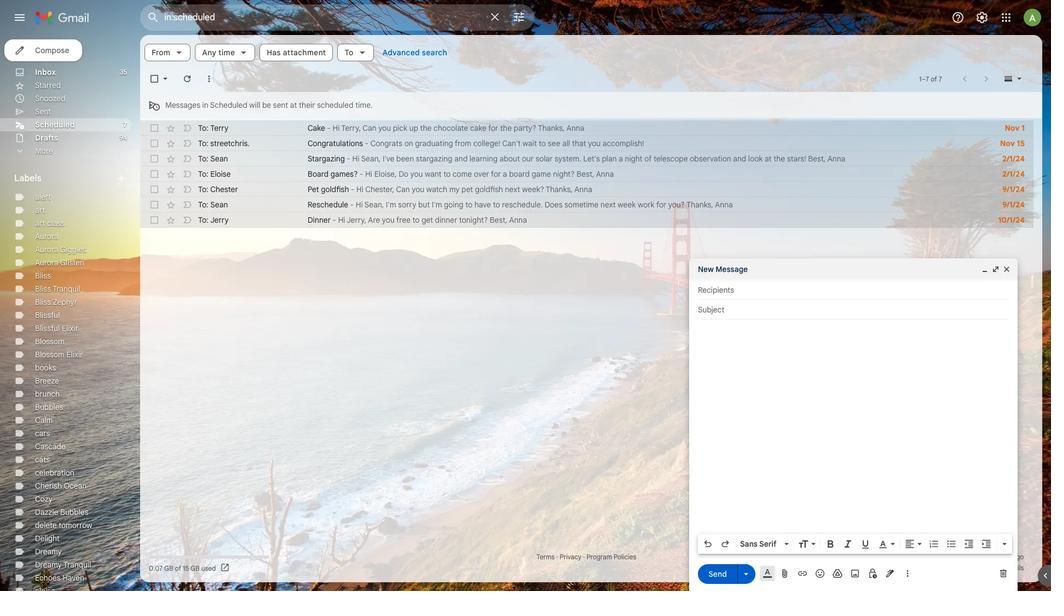 Task type: describe. For each thing, give the bounding box(es) containing it.
Message Body text field
[[698, 325, 1009, 531]]

starred link
[[35, 80, 61, 90]]

5 row from the top
[[140, 182, 1034, 197]]

aurora glisten
[[35, 258, 84, 268]]

time.
[[355, 100, 373, 110]]

privacy link
[[560, 553, 582, 561]]

to right have
[[493, 200, 500, 210]]

of inside footer
[[175, 564, 181, 572]]

- right games?
[[360, 169, 363, 179]]

cats
[[35, 455, 50, 465]]

program policies link
[[587, 553, 636, 561]]

to button
[[338, 44, 374, 61]]

4 row from the top
[[140, 166, 1034, 182]]

toggle split pane mode image
[[1003, 73, 1014, 84]]

let's
[[583, 154, 600, 164]]

new
[[698, 264, 714, 274]]

1 goldfish from the left
[[321, 185, 349, 194]]

bubbles link
[[35, 402, 63, 412]]

week
[[618, 200, 636, 210]]

watch
[[426, 185, 447, 194]]

indent more ‪(⌘])‬ image
[[981, 539, 992, 550]]

35
[[120, 68, 127, 76]]

1 horizontal spatial 7
[[926, 75, 929, 83]]

to: for reschedule
[[198, 200, 208, 210]]

anna right stars!
[[828, 154, 846, 164]]

more button
[[0, 145, 131, 158]]

plan
[[602, 154, 617, 164]]

dinner
[[308, 215, 331, 225]]

stargazing
[[416, 154, 452, 164]]

2 goldfish from the left
[[475, 185, 503, 194]]

to: for congratulations
[[198, 139, 208, 148]]

1 · from the left
[[556, 553, 558, 561]]

see
[[548, 139, 560, 148]]

2 vertical spatial thanks,
[[687, 200, 713, 210]]

dreamy for dreamy tranquil
[[35, 560, 62, 570]]

more options image
[[905, 568, 911, 579]]

aurora glisten link
[[35, 258, 84, 268]]

0 vertical spatial at
[[290, 100, 297, 110]]

italic ‪(⌘i)‬ image
[[843, 539, 854, 550]]

aurora giggles
[[35, 245, 86, 255]]

graduating
[[415, 139, 453, 148]]

0 vertical spatial of
[[931, 75, 937, 83]]

cherish ocean link
[[35, 481, 87, 491]]

advanced search
[[383, 48, 447, 57]]

our
[[522, 154, 534, 164]]

blossom elixir
[[35, 350, 83, 360]]

calm link
[[35, 416, 53, 425]]

account
[[928, 553, 952, 561]]

accomplish!
[[603, 139, 644, 148]]

aurora for aurora giggles
[[35, 245, 58, 255]]

art for art link
[[35, 205, 45, 215]]

tomorrow
[[59, 521, 92, 531]]

to right want
[[444, 169, 451, 179]]

from
[[152, 48, 170, 57]]

on
[[404, 139, 413, 148]]

hi left eloise, on the top of the page
[[365, 169, 372, 179]]

delete
[[35, 521, 57, 531]]

aurora for aurora glisten
[[35, 258, 58, 268]]

refresh image
[[182, 73, 193, 84]]

for for over
[[491, 169, 501, 179]]

10/1/24
[[998, 215, 1025, 225]]

1 – 7 of 7
[[919, 75, 942, 83]]

follow link to manage storage image
[[220, 563, 231, 574]]

celebration
[[35, 468, 74, 478]]

pet
[[462, 185, 473, 194]]

insert emoji ‪(⌘⇧2)‬ image
[[815, 568, 826, 579]]

insert files using drive image
[[832, 568, 843, 579]]

board
[[509, 169, 530, 179]]

drafts
[[35, 133, 58, 143]]

15 inside row
[[1017, 139, 1025, 148]]

9/1/24 for hi chester, can you watch my pet goldfish next week? thanks, anna
[[1003, 185, 1025, 194]]

sans serif option
[[738, 539, 782, 550]]

has
[[267, 48, 281, 57]]

nov for nov 15
[[1000, 139, 1015, 148]]

sean for reschedule - hi sean, i'm sorry but i'm going to have to reschedule. does sometime next week work for you? thanks, anna
[[210, 200, 228, 210]]

search
[[422, 48, 447, 57]]

calm
[[35, 416, 53, 425]]

pet
[[308, 185, 319, 194]]

- for congrats on graduating from college! can't wait to see all that you accomplish!
[[365, 139, 369, 148]]

dreamy for dreamy link at the bottom of page
[[35, 547, 62, 557]]

0 horizontal spatial next
[[505, 185, 520, 194]]

going
[[444, 200, 464, 210]]

send button
[[698, 564, 738, 584]]

2 horizontal spatial the
[[774, 154, 785, 164]]

any
[[202, 48, 216, 57]]

blissful elixir
[[35, 324, 78, 333]]

numbered list ‪(⌘⇧7)‬ image
[[929, 539, 940, 550]]

you right do
[[410, 169, 423, 179]]

toggle confidential mode image
[[867, 568, 878, 579]]

attach files image
[[780, 568, 791, 579]]

are
[[368, 215, 380, 225]]

blissful for blissful elixir
[[35, 324, 60, 333]]

9/1/24 for hi sean, i'm sorry but i'm going to have to reschedule. does sometime next week work for you? thanks, anna
[[1003, 200, 1025, 210]]

main menu image
[[13, 11, 26, 24]]

bliss for bliss tranquil
[[35, 284, 51, 294]]

party?
[[514, 123, 536, 133]]

alert link
[[35, 192, 51, 202]]

up
[[409, 123, 418, 133]]

compose button
[[4, 39, 82, 61]]

from
[[455, 139, 471, 148]]

drafts link
[[35, 133, 58, 143]]

ago
[[1013, 553, 1024, 561]]

0 vertical spatial scheduled
[[210, 100, 247, 110]]

brunch
[[35, 389, 60, 399]]

redo ‪(⌘y)‬ image
[[720, 539, 731, 550]]

1 vertical spatial thanks,
[[546, 185, 573, 194]]

insert signature image
[[885, 568, 896, 579]]

of inside row
[[645, 154, 652, 164]]

15 inside footer
[[183, 564, 189, 572]]

0 vertical spatial a
[[619, 154, 623, 164]]

to: for stargazing
[[198, 154, 208, 164]]

wait
[[523, 139, 537, 148]]

cherish ocean
[[35, 481, 87, 491]]

1 vertical spatial next
[[601, 200, 616, 210]]

you up but at the top left of page
[[412, 185, 424, 194]]

time
[[218, 48, 235, 57]]

solar
[[536, 154, 553, 164]]

elixir for blossom elixir
[[66, 350, 83, 360]]

jerry
[[210, 215, 229, 225]]

sent
[[273, 100, 288, 110]]

blissful elixir link
[[35, 324, 78, 333]]

2/1/24 for hi sean, i've been stargazing and learning about our solar system. let's plan a night of telescope observation and look at the stars! best, anna
[[1002, 154, 1025, 164]]

serif
[[759, 539, 777, 549]]

close image
[[1003, 265, 1011, 274]]

bold ‪(⌘b)‬ image
[[825, 539, 836, 550]]

0 vertical spatial thanks,
[[538, 123, 565, 133]]

hi for hi terry, can you pick up the chocolate cake for the party? thanks, anna
[[333, 123, 340, 133]]

last
[[913, 553, 926, 561]]

eloise
[[210, 169, 231, 179]]

to: eloise
[[198, 169, 231, 179]]

game
[[532, 169, 551, 179]]

blissful for "blissful" link
[[35, 310, 60, 320]]

cars
[[35, 429, 50, 439]]

want
[[425, 169, 442, 179]]

celebration link
[[35, 468, 74, 478]]

attachment
[[283, 48, 326, 57]]

support image
[[952, 11, 965, 24]]

system.
[[555, 154, 581, 164]]

sean for stargazing - hi sean, i've been stargazing and learning about our solar system. let's plan a night of telescope observation and look at the stars! best, anna
[[210, 154, 228, 164]]

any time
[[202, 48, 235, 57]]

you right are on the left of page
[[382, 215, 395, 225]]

3 row from the top
[[140, 151, 1034, 166]]

all
[[562, 139, 570, 148]]

used
[[201, 564, 216, 572]]

tonight?
[[459, 215, 488, 225]]

send
[[709, 569, 727, 579]]

to left see
[[539, 139, 546, 148]]

discard draft ‪(⌘⇧d)‬ image
[[998, 568, 1009, 579]]

minutes
[[987, 553, 1011, 561]]

labels heading
[[14, 173, 116, 184]]

0 horizontal spatial a
[[503, 169, 507, 179]]

more send options image
[[741, 569, 752, 580]]

giggles
[[60, 245, 86, 255]]

insert photo image
[[850, 568, 861, 579]]

to: for board
[[198, 169, 208, 179]]

Subject field
[[698, 304, 1009, 315]]

aurora giggles link
[[35, 245, 86, 255]]

0 vertical spatial best,
[[808, 154, 826, 164]]

0 horizontal spatial best,
[[490, 215, 507, 225]]



Task type: locate. For each thing, give the bounding box(es) containing it.
2 i'm from the left
[[432, 200, 442, 210]]

hi up games?
[[352, 154, 359, 164]]

0 vertical spatial for
[[488, 123, 498, 133]]

more formatting options image
[[999, 539, 1010, 550]]

best, right stars!
[[808, 154, 826, 164]]

bliss up bliss tranquil
[[35, 271, 51, 281]]

a right plan
[[619, 154, 623, 164]]

7 inside labels navigation
[[123, 120, 127, 129]]

art down the alert
[[35, 205, 45, 215]]

come
[[453, 169, 472, 179]]

1 sean from the top
[[210, 154, 228, 164]]

1 horizontal spatial and
[[733, 154, 746, 164]]

to: for cake
[[198, 123, 208, 133]]

1 horizontal spatial ·
[[583, 553, 585, 561]]

search mail image
[[143, 8, 163, 27]]

footer containing terms
[[140, 552, 1034, 574]]

1 vertical spatial for
[[491, 169, 501, 179]]

7 row from the top
[[140, 212, 1034, 228]]

elixir for blissful elixir
[[62, 324, 78, 333]]

settings image
[[976, 11, 989, 24]]

advanced
[[383, 48, 420, 57]]

elixir up blossom link
[[62, 324, 78, 333]]

formatting options toolbar
[[698, 534, 1012, 554]]

1 horizontal spatial can
[[396, 185, 410, 194]]

0 vertical spatial elixir
[[62, 324, 78, 333]]

- up games?
[[347, 154, 350, 164]]

row up the sometime
[[140, 182, 1034, 197]]

sans
[[740, 539, 758, 549]]

i'm right but at the top left of page
[[432, 200, 442, 210]]

- left congrats
[[365, 139, 369, 148]]

1 horizontal spatial 15
[[1017, 139, 1025, 148]]

thanks, right you?
[[687, 200, 713, 210]]

1 horizontal spatial goldfish
[[475, 185, 503, 194]]

row down the sometime
[[140, 212, 1034, 228]]

3 bliss from the top
[[35, 297, 51, 307]]

0 horizontal spatial can
[[363, 123, 376, 133]]

2/1/24
[[1002, 154, 1025, 164], [1002, 169, 1025, 179]]

anna right you?
[[715, 200, 733, 210]]

you right "that"
[[588, 139, 601, 148]]

- for hi sean, i've been stargazing and learning about our solar system. let's plan a night of telescope observation and look at the stars! best, anna
[[347, 154, 350, 164]]

0 vertical spatial 1
[[919, 75, 922, 83]]

2 and from the left
[[733, 154, 746, 164]]

- right cake
[[327, 123, 331, 133]]

bubbles up "tomorrow"
[[60, 508, 88, 517]]

1 horizontal spatial at
[[765, 154, 772, 164]]

goldfish up reschedule
[[321, 185, 349, 194]]

aurora down art class
[[35, 232, 58, 241]]

0 horizontal spatial of
[[175, 564, 181, 572]]

2 art from the top
[[35, 218, 45, 228]]

1 blissful from the top
[[35, 310, 60, 320]]

2 vertical spatial best,
[[490, 215, 507, 225]]

2 2/1/24 from the top
[[1002, 169, 1025, 179]]

cake
[[470, 123, 487, 133]]

2 vertical spatial bliss
[[35, 297, 51, 307]]

cherish
[[35, 481, 62, 491]]

nov 1
[[1005, 123, 1025, 133]]

6 row from the top
[[140, 197, 1034, 212]]

sean, up are on the left of page
[[365, 200, 384, 210]]

2 · from the left
[[583, 553, 585, 561]]

aurora down aurora link
[[35, 245, 58, 255]]

1 horizontal spatial gb
[[191, 564, 200, 572]]

1 vertical spatial sean
[[210, 200, 228, 210]]

cake - hi terry, can you pick up the chocolate cake for the party? thanks, anna
[[308, 123, 584, 133]]

nov up "nov 15"
[[1005, 123, 1020, 133]]

1 i'm from the left
[[386, 200, 396, 210]]

indent less ‪(⌘[)‬ image
[[964, 539, 975, 550]]

cozy link
[[35, 494, 52, 504]]

0 horizontal spatial gb
[[164, 564, 173, 572]]

0 horizontal spatial and
[[454, 154, 468, 164]]

hi up jerry,
[[356, 200, 363, 210]]

footer
[[140, 552, 1034, 574]]

over
[[474, 169, 489, 179]]

blossom
[[35, 337, 64, 347], [35, 350, 64, 360]]

1 blossom from the top
[[35, 337, 64, 347]]

best,
[[808, 154, 826, 164], [577, 169, 594, 179], [490, 215, 507, 225]]

labels navigation
[[0, 35, 140, 591]]

anna down reschedule - hi sean, i'm sorry but i'm going to have to reschedule. does sometime next week work for you? thanks, anna
[[509, 215, 527, 225]]

i'm
[[386, 200, 396, 210], [432, 200, 442, 210]]

1 horizontal spatial next
[[601, 200, 616, 210]]

0 horizontal spatial ·
[[556, 553, 558, 561]]

· right terms link at the bottom of page
[[556, 553, 558, 561]]

dreamy tranquil
[[35, 560, 91, 570]]

to: sean
[[198, 154, 228, 164], [198, 200, 228, 210]]

to: down to: terry
[[198, 139, 208, 148]]

thanks, down night?
[[546, 185, 573, 194]]

of
[[931, 75, 937, 83], [645, 154, 652, 164], [175, 564, 181, 572]]

alert
[[35, 192, 51, 202]]

row down let's
[[140, 166, 1034, 182]]

0 vertical spatial bubbles
[[35, 402, 63, 412]]

advanced search options image
[[508, 6, 530, 28]]

1 vertical spatial 1
[[1022, 123, 1025, 133]]

blissful down bliss zephyr
[[35, 310, 60, 320]]

None search field
[[140, 4, 534, 31]]

aurora up 'bliss' link
[[35, 258, 58, 268]]

to: left 'terry'
[[198, 123, 208, 133]]

row down "that"
[[140, 151, 1034, 166]]

inbox
[[35, 67, 56, 77]]

hi for hi sean, i'm sorry but i'm going to have to reschedule. does sometime next week work for you? thanks, anna
[[356, 200, 363, 210]]

insert link ‪(⌘k)‬ image
[[797, 568, 808, 579]]

gb left used
[[191, 564, 200, 572]]

1 to: from the top
[[198, 123, 208, 133]]

2 vertical spatial of
[[175, 564, 181, 572]]

0 vertical spatial bliss
[[35, 271, 51, 281]]

2 9/1/24 from the top
[[1003, 200, 1025, 210]]

0 horizontal spatial at
[[290, 100, 297, 110]]

zephyr
[[53, 297, 77, 307]]

0 vertical spatial blossom
[[35, 337, 64, 347]]

0 vertical spatial dreamy
[[35, 547, 62, 557]]

to: sean for stargazing
[[198, 154, 228, 164]]

nov down nov 1
[[1000, 139, 1015, 148]]

2 blossom from the top
[[35, 350, 64, 360]]

2 to: sean from the top
[[198, 200, 228, 210]]

bliss tranquil
[[35, 284, 80, 294]]

1 vertical spatial 15
[[183, 564, 189, 572]]

to: left jerry
[[198, 215, 208, 225]]

and up "board games? - hi eloise, do you want to come over for a board game night? best, anna"
[[454, 154, 468, 164]]

cascade link
[[35, 442, 66, 452]]

tranquil up haven
[[63, 560, 91, 570]]

5 to: from the top
[[198, 185, 208, 194]]

- for hi sean, i'm sorry but i'm going to have to reschedule. does sometime next week work for you? thanks, anna
[[350, 200, 354, 210]]

anna up the sometime
[[574, 185, 592, 194]]

to: for dinner
[[198, 215, 208, 225]]

1 vertical spatial elixir
[[66, 350, 83, 360]]

0 horizontal spatial 7
[[123, 120, 127, 129]]

sorry
[[398, 200, 416, 210]]

be
[[262, 100, 271, 110]]

in
[[202, 100, 208, 110]]

None checkbox
[[149, 123, 160, 134], [149, 138, 160, 149], [149, 153, 160, 164], [149, 169, 160, 180], [149, 184, 160, 195], [149, 199, 160, 210], [149, 123, 160, 134], [149, 138, 160, 149], [149, 153, 160, 164], [149, 169, 160, 180], [149, 184, 160, 195], [149, 199, 160, 210]]

bulleted list ‪(⌘⇧8)‬ image
[[946, 539, 957, 550]]

best, down let's
[[577, 169, 594, 179]]

0 vertical spatial aurora
[[35, 232, 58, 241]]

1 horizontal spatial best,
[[577, 169, 594, 179]]

privacy
[[560, 553, 582, 561]]

2 vertical spatial aurora
[[35, 258, 58, 268]]

1 vertical spatial 2/1/24
[[1002, 169, 1025, 179]]

bliss tranquil link
[[35, 284, 80, 294]]

bliss for 'bliss' link
[[35, 271, 51, 281]]

1 vertical spatial aurora
[[35, 245, 58, 255]]

· right privacy link on the bottom right of the page
[[583, 553, 585, 561]]

you left pick
[[378, 123, 391, 133]]

scheduled up drafts link
[[35, 120, 75, 130]]

2 vertical spatial for
[[656, 200, 666, 210]]

bliss for bliss zephyr
[[35, 297, 51, 307]]

- down games?
[[351, 185, 355, 194]]

bubbles
[[35, 402, 63, 412], [60, 508, 88, 517]]

dreamy
[[35, 547, 62, 557], [35, 560, 62, 570]]

3 to: from the top
[[198, 154, 208, 164]]

1 to: sean from the top
[[198, 154, 228, 164]]

blossom down blossom link
[[35, 350, 64, 360]]

nov for nov 1
[[1005, 123, 1020, 133]]

–
[[922, 75, 926, 83]]

0 horizontal spatial i'm
[[386, 200, 396, 210]]

Search mail text field
[[164, 12, 482, 23]]

to: up to: jerry
[[198, 200, 208, 210]]

art class
[[35, 218, 65, 228]]

to: for pet
[[198, 185, 208, 194]]

3 aurora from the top
[[35, 258, 58, 268]]

1 aurora from the top
[[35, 232, 58, 241]]

1 horizontal spatial 1
[[1022, 123, 1025, 133]]

1 horizontal spatial of
[[645, 154, 652, 164]]

to: sean up to: eloise
[[198, 154, 228, 164]]

0 vertical spatial 15
[[1017, 139, 1025, 148]]

sean, for i'm
[[365, 200, 384, 210]]

2 row from the top
[[140, 136, 1034, 151]]

tranquil up zephyr
[[53, 284, 80, 294]]

minimize image
[[981, 265, 989, 274]]

of right – at the right top of page
[[931, 75, 937, 83]]

0 vertical spatial to: sean
[[198, 154, 228, 164]]

- up jerry,
[[350, 200, 354, 210]]

to left have
[[466, 200, 473, 210]]

1 vertical spatial a
[[503, 169, 507, 179]]

best, down have
[[490, 215, 507, 225]]

1 horizontal spatial a
[[619, 154, 623, 164]]

details
[[1004, 564, 1024, 572]]

program
[[587, 553, 612, 561]]

for right cake
[[488, 123, 498, 133]]

to: left the eloise on the top left of page
[[198, 169, 208, 179]]

0 vertical spatial sean
[[210, 154, 228, 164]]

1 horizontal spatial i'm
[[432, 200, 442, 210]]

to: sean for reschedule
[[198, 200, 228, 210]]

to: sean up to: jerry
[[198, 200, 228, 210]]

1 vertical spatial 9/1/24
[[1003, 200, 1025, 210]]

2 to: from the top
[[198, 139, 208, 148]]

row up let's
[[140, 136, 1034, 151]]

ocean
[[64, 481, 87, 491]]

0 horizontal spatial goldfish
[[321, 185, 349, 194]]

None checkbox
[[149, 73, 160, 84], [149, 215, 160, 226], [149, 73, 160, 84], [149, 215, 160, 226]]

delete tomorrow link
[[35, 521, 92, 531]]

bliss zephyr link
[[35, 297, 77, 307]]

- for hi terry, can you pick up the chocolate cake for the party? thanks, anna
[[327, 123, 331, 133]]

1 art from the top
[[35, 205, 45, 215]]

pop out image
[[992, 265, 1000, 274]]

chocolate
[[434, 123, 468, 133]]

to: streetchris.
[[198, 139, 250, 148]]

1 vertical spatial blissful
[[35, 324, 60, 333]]

blossom for blossom link
[[35, 337, 64, 347]]

bliss down 'bliss' link
[[35, 284, 51, 294]]

sean up the eloise on the top left of page
[[210, 154, 228, 164]]

can right terry,
[[363, 123, 376, 133]]

at inside row
[[765, 154, 772, 164]]

1 vertical spatial bubbles
[[60, 508, 88, 517]]

activity:
[[954, 553, 977, 561]]

hi left terry,
[[333, 123, 340, 133]]

art down art link
[[35, 218, 45, 228]]

1 vertical spatial to: sean
[[198, 200, 228, 210]]

cake
[[308, 123, 325, 133]]

1 horizontal spatial scheduled
[[210, 100, 247, 110]]

1 vertical spatial blossom
[[35, 350, 64, 360]]

0 horizontal spatial the
[[420, 123, 432, 133]]

tranquil for dreamy tranquil
[[63, 560, 91, 570]]

2 horizontal spatial of
[[931, 75, 937, 83]]

bliss link
[[35, 271, 51, 281]]

2 sean from the top
[[210, 200, 228, 210]]

streetchris.
[[210, 139, 250, 148]]

tranquil for bliss tranquil
[[53, 284, 80, 294]]

hi left jerry,
[[338, 215, 345, 225]]

dazzle bubbles
[[35, 508, 88, 517]]

goldfish up have
[[475, 185, 503, 194]]

aurora for aurora link
[[35, 232, 58, 241]]

1 2/1/24 from the top
[[1002, 154, 1025, 164]]

1 vertical spatial tranquil
[[63, 560, 91, 570]]

- for hi jerry, are you free to get dinner tonight? best, anna
[[333, 215, 336, 225]]

sean, left "i've"
[[361, 154, 381, 164]]

2/1/24 for hi eloise, do you want to come over for a board game night? best, anna
[[1002, 169, 1025, 179]]

sean, for i've
[[361, 154, 381, 164]]

can down do
[[396, 185, 410, 194]]

dreamy down delight link
[[35, 547, 62, 557]]

week?
[[522, 185, 544, 194]]

of right night on the right
[[645, 154, 652, 164]]

observation
[[690, 154, 731, 164]]

1 bliss from the top
[[35, 271, 51, 281]]

work
[[638, 200, 655, 210]]

reschedule - hi sean, i'm sorry but i'm going to have to reschedule. does sometime next week work for you? thanks, anna
[[308, 200, 733, 210]]

0 vertical spatial 2/1/24
[[1002, 154, 1025, 164]]

blossom elixir link
[[35, 350, 83, 360]]

0.07 gb of 15 gb used
[[149, 564, 216, 572]]

0 vertical spatial sean,
[[361, 154, 381, 164]]

the right up
[[420, 123, 432, 133]]

college!
[[473, 139, 501, 148]]

clear search image
[[484, 6, 506, 28]]

of right 0.07 at the bottom
[[175, 564, 181, 572]]

to: up to: eloise
[[198, 154, 208, 164]]

haven
[[63, 573, 84, 583]]

0 horizontal spatial 1
[[919, 75, 922, 83]]

1 vertical spatial at
[[765, 154, 772, 164]]

1 vertical spatial art
[[35, 218, 45, 228]]

bliss up "blissful" link
[[35, 297, 51, 307]]

1 vertical spatial can
[[396, 185, 410, 194]]

6 to: from the top
[[198, 200, 208, 210]]

i've
[[383, 154, 394, 164]]

more
[[35, 146, 53, 156]]

anna up "that"
[[567, 123, 584, 133]]

0 vertical spatial art
[[35, 205, 45, 215]]

board games? - hi eloise, do you want to come over for a board game night? best, anna
[[308, 169, 614, 179]]

2 gb from the left
[[191, 564, 200, 572]]

1 dreamy from the top
[[35, 547, 62, 557]]

1 vertical spatial best,
[[577, 169, 594, 179]]

2 horizontal spatial 7
[[939, 75, 942, 83]]

1 row from the top
[[140, 120, 1034, 136]]

0 vertical spatial tranquil
[[53, 284, 80, 294]]

and left 'look'
[[733, 154, 746, 164]]

art for art class
[[35, 218, 45, 228]]

blossom for blossom elixir
[[35, 350, 64, 360]]

but
[[418, 200, 430, 210]]

anna down plan
[[596, 169, 614, 179]]

0 vertical spatial 9/1/24
[[1003, 185, 1025, 194]]

row down night?
[[140, 197, 1034, 212]]

row
[[140, 120, 1034, 136], [140, 136, 1034, 151], [140, 151, 1034, 166], [140, 166, 1034, 182], [140, 182, 1034, 197], [140, 197, 1034, 212], [140, 212, 1034, 228]]

2 aurora from the top
[[35, 245, 58, 255]]

blissful down "blissful" link
[[35, 324, 60, 333]]

0.07
[[149, 564, 163, 572]]

hi left the chester, at the top of page
[[356, 185, 364, 194]]

bubbles down brunch
[[35, 402, 63, 412]]

gmail image
[[35, 7, 95, 28]]

games?
[[331, 169, 358, 179]]

scheduled inside labels navigation
[[35, 120, 75, 130]]

2 bliss from the top
[[35, 284, 51, 294]]

the up can't
[[500, 123, 512, 133]]

books
[[35, 363, 56, 373]]

i'm left sorry on the left of the page
[[386, 200, 396, 210]]

a left "board"
[[503, 169, 507, 179]]

delight
[[35, 534, 60, 544]]

the left stars!
[[774, 154, 785, 164]]

0 vertical spatial blissful
[[35, 310, 60, 320]]

bliss zephyr
[[35, 297, 77, 307]]

at right 'look'
[[765, 154, 772, 164]]

0 horizontal spatial 15
[[183, 564, 189, 572]]

4 to: from the top
[[198, 169, 208, 179]]

terms link
[[537, 553, 555, 561]]

scheduled right in
[[210, 100, 247, 110]]

1 vertical spatial of
[[645, 154, 652, 164]]

brunch link
[[35, 389, 60, 399]]

hi for hi jerry, are you free to get dinner tonight? best, anna
[[338, 215, 345, 225]]

0 vertical spatial nov
[[1005, 123, 1020, 133]]

can't
[[502, 139, 521, 148]]

any time button
[[195, 44, 255, 61]]

inbox link
[[35, 67, 56, 77]]

at right sent
[[290, 100, 297, 110]]

underline ‪(⌘u)‬ image
[[860, 539, 871, 550]]

undo ‪(⌘z)‬ image
[[702, 539, 713, 550]]

1 horizontal spatial the
[[500, 123, 512, 133]]

can
[[363, 123, 376, 133], [396, 185, 410, 194]]

main content containing from
[[140, 35, 1043, 583]]

0 vertical spatial can
[[363, 123, 376, 133]]

blossom link
[[35, 337, 64, 347]]

new message
[[698, 264, 748, 274]]

1 and from the left
[[454, 154, 468, 164]]

1 vertical spatial sean,
[[365, 200, 384, 210]]

1 9/1/24 from the top
[[1003, 185, 1025, 194]]

sean up jerry
[[210, 200, 228, 210]]

do
[[399, 169, 408, 179]]

dreamy down dreamy link at the bottom of page
[[35, 560, 62, 570]]

blossom down blissful elixir
[[35, 337, 64, 347]]

7 to: from the top
[[198, 215, 208, 225]]

hi for hi sean, i've been stargazing and learning about our solar system. let's plan a night of telescope observation and look at the stars! best, anna
[[352, 154, 359, 164]]

to: jerry
[[198, 215, 229, 225]]

to left the get
[[413, 215, 420, 225]]

1 vertical spatial bliss
[[35, 284, 51, 294]]

1 vertical spatial scheduled
[[35, 120, 75, 130]]

you
[[378, 123, 391, 133], [588, 139, 601, 148], [410, 169, 423, 179], [412, 185, 424, 194], [382, 215, 395, 225]]

main content
[[140, 35, 1043, 583]]

0 horizontal spatial scheduled
[[35, 120, 75, 130]]

1 vertical spatial nov
[[1000, 139, 1015, 148]]

2 blissful from the top
[[35, 324, 60, 333]]

15 left used
[[183, 564, 189, 572]]

stars!
[[787, 154, 806, 164]]

row up "that"
[[140, 120, 1034, 136]]

details link
[[1004, 564, 1024, 572]]

1 gb from the left
[[164, 564, 173, 572]]

to: down to: eloise
[[198, 185, 208, 194]]

more image
[[204, 73, 215, 84]]

new message dialog
[[689, 258, 1018, 591]]

gb right 0.07 at the bottom
[[164, 564, 173, 572]]

get
[[422, 215, 433, 225]]

2 dreamy from the top
[[35, 560, 62, 570]]

sent
[[35, 107, 51, 117]]

2 horizontal spatial best,
[[808, 154, 826, 164]]

policies
[[614, 553, 636, 561]]

chester
[[210, 185, 238, 194]]

1 vertical spatial dreamy
[[35, 560, 62, 570]]

0 vertical spatial next
[[505, 185, 520, 194]]

for for cake
[[488, 123, 498, 133]]

to
[[539, 139, 546, 148], [444, 169, 451, 179], [466, 200, 473, 210], [493, 200, 500, 210], [413, 215, 420, 225]]



Task type: vqa. For each thing, say whether or not it's contained in the screenshot.
the 29 Nov "cell"
no



